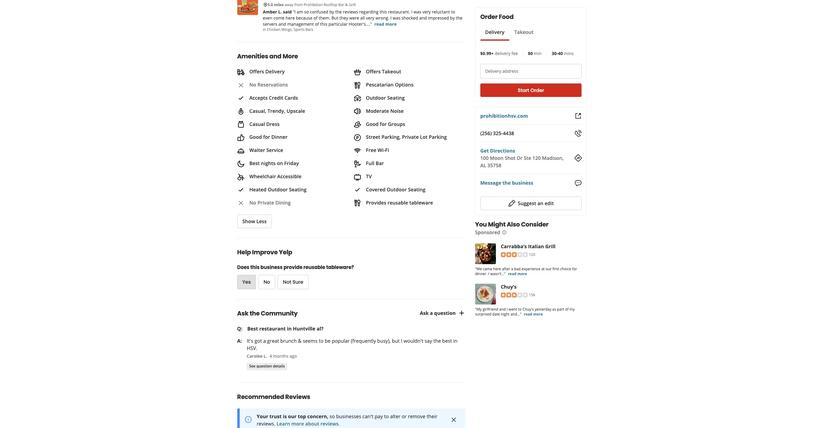 Task type: describe. For each thing, give the bounding box(es) containing it.
lot
[[420, 134, 428, 141]]

reviews
[[285, 393, 310, 401]]

24 parking v2 image
[[354, 134, 361, 141]]

the inside it's got a great brunch & seems to be popular (frequently busy), but i wouldn't say the best in hsv. carolee l. 4 months ago
[[434, 338, 441, 344]]

might
[[488, 220, 506, 229]]

parking,
[[382, 134, 401, 141]]

al?
[[317, 325, 324, 332]]

message
[[481, 180, 502, 186]]

moderate
[[366, 108, 389, 114]]

delivery tab panel
[[481, 41, 539, 43]]

prohibitionhsv.com link
[[481, 113, 528, 119]]

carrabba's italian grill
[[501, 243, 556, 250]]

24 checkmark v2 image for covered outdoor seating
[[354, 186, 361, 194]]

food
[[499, 13, 514, 21]]

you
[[475, 220, 487, 229]]

wouldn't
[[404, 338, 424, 344]]

read more link for chuy's
[[524, 312, 543, 317]]

covered outdoor seating
[[366, 186, 426, 193]]

24 external link v2 image
[[575, 112, 582, 120]]

reluctant
[[432, 9, 450, 15]]

get directions link
[[481, 147, 516, 154]]

to inside '"my girlfriend and i went to chuy's yesterday as part of my surprised date night and…"'
[[518, 307, 522, 312]]

shocked
[[402, 15, 418, 21]]

about
[[305, 421, 319, 427]]

bar inside amenities and more element
[[376, 160, 384, 167]]

24 info v2 image
[[245, 416, 252, 423]]

they
[[340, 15, 348, 21]]

the right impressed
[[456, 15, 463, 21]]

said
[[283, 9, 292, 15]]

yes
[[242, 279, 251, 286]]

read for chuy's
[[524, 312, 533, 317]]

alter
[[390, 413, 401, 420]]

help improve yelp element
[[227, 238, 466, 289]]

provides reusable tableware
[[366, 199, 433, 206]]

order inside button
[[531, 87, 544, 94]]

suggest
[[518, 200, 537, 207]]

0 horizontal spatial very
[[366, 15, 375, 21]]

nights
[[261, 160, 276, 167]]

24 pencil v2 image
[[508, 200, 516, 207]]

in chicken wings, sports bars
[[263, 27, 313, 32]]

does this business provide reusable tableware?
[[237, 264, 354, 271]]

seating for covered outdoor seating
[[408, 186, 426, 193]]

popular
[[332, 338, 350, 344]]

a inside ask a question link
[[430, 310, 433, 317]]

reviews. inside so businesses can't pay to alter or remove their reviews.
[[257, 421, 275, 427]]

24 sound on v2 image
[[354, 108, 361, 115]]

24 phone v2 image
[[575, 130, 582, 137]]

sports
[[294, 27, 305, 32]]

30-
[[552, 50, 558, 56]]

1 horizontal spatial takeout
[[515, 29, 534, 35]]

0 vertical spatial &
[[345, 2, 348, 7]]

free
[[366, 147, 376, 154]]

2 reviews. from the left
[[321, 421, 340, 427]]

l. inside it's got a great brunch & seems to be popular (frequently busy), but i wouldn't say the best in hsv. carolee l. 4 months ago
[[264, 353, 267, 359]]

as
[[553, 307, 557, 312]]

24 checkmark v2 image for heated outdoor seating
[[237, 186, 245, 194]]

your trust is our top concern,
[[257, 413, 328, 420]]

1 horizontal spatial in
[[287, 325, 292, 332]]

friday
[[284, 160, 299, 167]]

to inside so businesses can't pay to alter or remove their reviews.
[[384, 413, 389, 420]]

moon
[[490, 155, 504, 162]]

to inside it's got a great brunch & seems to be popular (frequently busy), but i wouldn't say the best in hsv. carolee l. 4 months ago
[[319, 338, 324, 344]]

1 vertical spatial grill
[[546, 243, 556, 250]]

delivery
[[495, 50, 511, 56]]

offers takeout
[[366, 68, 401, 75]]

more for learn more about reviews. link
[[292, 421, 304, 427]]

service
[[266, 147, 283, 154]]

24 add v2 image
[[458, 310, 466, 317]]

and inside '"my girlfriend and i went to chuy's yesterday as part of my surprised date night and…"'
[[500, 307, 506, 312]]

wheelchair
[[249, 173, 276, 180]]

from
[[295, 2, 303, 7]]

1 vertical spatial 120
[[529, 252, 536, 257]]

wasn't…"
[[491, 271, 506, 276]]

came
[[483, 266, 493, 272]]

sponsored
[[475, 229, 501, 236]]

am
[[297, 9, 303, 15]]

offers for offers delivery
[[249, 68, 264, 75]]

(256)
[[481, 130, 492, 137]]

sure
[[293, 279, 303, 286]]

here inside "i am so confused by the reviews regarding this restaurant. i was very reluctant to even come here because of them. but they were all very wrong. i was shocked and impressed by the servers and management of this particular hooter's.…"
[[286, 15, 295, 21]]

100
[[481, 155, 489, 162]]

0 vertical spatial bar
[[338, 2, 344, 7]]

24 order v2 image
[[237, 68, 245, 76]]

an
[[538, 200, 544, 207]]

is
[[283, 413, 287, 420]]

35758
[[488, 162, 502, 169]]

can't
[[363, 413, 374, 420]]

confused
[[310, 9, 328, 15]]

remove
[[408, 413, 426, 420]]

be
[[325, 338, 331, 344]]

24 groups v2 image
[[354, 121, 361, 128]]

for for dinner
[[263, 134, 270, 141]]

experience
[[522, 266, 541, 272]]

no for no reservations
[[249, 81, 256, 88]]

were
[[349, 15, 359, 21]]

carrabba's
[[501, 243, 527, 250]]

reviews
[[343, 9, 358, 15]]

24 wifi v2 image
[[354, 147, 361, 154]]

full
[[366, 160, 375, 167]]

read more for carrabba's italian grill
[[508, 271, 527, 276]]

read for carrabba's italian grill
[[508, 271, 517, 276]]

i inside '"my girlfriend and i went to chuy's yesterday as part of my surprised date night and…"'
[[507, 307, 508, 312]]

here inside "we came here after a bad experience at our first choice for dinner. i wasn't…"
[[494, 266, 501, 272]]

read more link for carrabba's italian grill
[[508, 271, 527, 276]]

bars
[[306, 27, 313, 32]]

amber
[[263, 9, 277, 15]]

0 horizontal spatial was
[[393, 15, 401, 21]]

learn
[[277, 421, 290, 427]]

Order delivery text field
[[481, 64, 582, 79]]

miles
[[274, 2, 284, 7]]

heated
[[249, 186, 267, 193]]

0 vertical spatial very
[[423, 9, 431, 15]]

0 vertical spatial in
[[263, 27, 266, 32]]

ask the community
[[237, 309, 298, 318]]

outdoor seating
[[366, 94, 405, 101]]

1 horizontal spatial outdoor
[[366, 94, 386, 101]]

part
[[557, 307, 565, 312]]

$0.99+
[[481, 50, 494, 56]]

less
[[256, 218, 267, 225]]

casual,
[[249, 108, 266, 114]]

night
[[501, 312, 510, 317]]

ste
[[524, 155, 532, 162]]

casual, trendy, upscale
[[249, 108, 305, 114]]

24 television v2 image
[[354, 173, 361, 181]]

no for no
[[264, 279, 270, 286]]

chuy's image
[[475, 284, 496, 305]]

date
[[493, 312, 500, 317]]

hsv.
[[247, 345, 257, 352]]

first
[[553, 266, 560, 272]]

delivery for delivery address
[[486, 68, 502, 74]]

"i am so confused by the reviews regarding this restaurant. i was very reluctant to even come here because of them. but they were all very wrong. i was shocked and impressed by the servers and management of this particular hooter's.…"
[[263, 9, 463, 27]]

our inside info "alert"
[[288, 413, 297, 420]]

huntville
[[293, 325, 316, 332]]

recommended reviews element
[[227, 383, 466, 428]]

this inside help improve yelp element
[[250, 264, 260, 271]]

seating for heated outdoor seating
[[289, 186, 307, 193]]

all
[[360, 15, 365, 21]]

so inside so businesses can't pay to alter or remove their reviews.
[[330, 413, 335, 420]]

wheelchair accessible
[[249, 173, 302, 180]]

0 horizontal spatial question
[[257, 364, 272, 369]]

more for read more link to the top
[[385, 21, 397, 27]]

(frequently
[[351, 338, 376, 344]]

no button
[[258, 275, 275, 289]]

0 vertical spatial of
[[314, 15, 318, 21]]

24 close v2 image for no reservations
[[237, 82, 245, 89]]

get
[[481, 147, 489, 154]]

ask for ask a question
[[420, 310, 429, 317]]

best nights on friday
[[249, 160, 299, 167]]

24 directions v2 image
[[575, 154, 582, 162]]

tab list containing delivery
[[481, 28, 539, 41]]

0 vertical spatial read more
[[375, 21, 397, 27]]

a inside it's got a great brunch & seems to be popular (frequently busy), but i wouldn't say the best in hsv. carolee l. 4 months ago
[[263, 338, 266, 344]]

fi
[[385, 147, 389, 154]]

parking
[[429, 134, 447, 141]]

recommended
[[237, 393, 284, 401]]

$0.99+ delivery fee
[[481, 50, 518, 56]]



Task type: locate. For each thing, give the bounding box(es) containing it.
1 vertical spatial no
[[249, 199, 256, 206]]

heated outdoor seating
[[249, 186, 307, 193]]

reusable inside help improve yelp element
[[304, 264, 325, 271]]

the up restaurant
[[250, 309, 260, 318]]

concern,
[[307, 413, 328, 420]]

chuy's link
[[501, 283, 517, 290]]

this down them.
[[320, 21, 328, 27]]

the up 'but'
[[335, 9, 342, 15]]

1 vertical spatial bar
[[376, 160, 384, 167]]

read right and…"
[[524, 312, 533, 317]]

more down top
[[292, 421, 304, 427]]

1 horizontal spatial bar
[[376, 160, 384, 167]]

business for this
[[261, 264, 283, 271]]

of left my
[[566, 307, 569, 312]]

got
[[255, 338, 262, 344]]

businesses
[[336, 413, 361, 420]]

business for the
[[512, 180, 534, 186]]

1 horizontal spatial 24 checkmark v2 image
[[354, 186, 361, 194]]

provide
[[284, 264, 303, 271]]

ago
[[290, 353, 297, 359]]

amenities and more
[[237, 52, 298, 61]]

on
[[277, 160, 283, 167]]

1 vertical spatial 3 star rating image
[[501, 293, 528, 298]]

so
[[304, 9, 309, 15], [330, 413, 335, 420]]

24 casual v2 image
[[237, 121, 245, 128]]

takeout up the delivery tab panel
[[515, 29, 534, 35]]

no up accepts
[[249, 81, 256, 88]]

amenities and more element
[[227, 42, 471, 228]]

covered
[[366, 186, 386, 193]]

restaurant.
[[388, 9, 410, 15]]

0 horizontal spatial good
[[249, 134, 262, 141]]

0 horizontal spatial private
[[258, 199, 274, 206]]

1 horizontal spatial question
[[434, 310, 456, 317]]

delivery address
[[486, 68, 519, 74]]

more
[[385, 21, 397, 27], [518, 271, 527, 276], [534, 312, 543, 317], [292, 421, 304, 427]]

2 24 close v2 image from the top
[[237, 200, 245, 207]]

the
[[335, 9, 342, 15], [456, 15, 463, 21], [503, 180, 511, 186], [250, 309, 260, 318], [434, 338, 441, 344]]

was down restaurant.
[[393, 15, 401, 21]]

0 vertical spatial takeout
[[515, 29, 534, 35]]

trust
[[270, 413, 282, 420]]

1 reviews. from the left
[[257, 421, 275, 427]]

1 vertical spatial this
[[320, 21, 328, 27]]

16 marker v2 image
[[263, 2, 268, 7]]

show less
[[242, 218, 267, 225]]

& up reviews in the top of the page
[[345, 2, 348, 7]]

1 vertical spatial read more
[[508, 271, 527, 276]]

24 food v2 image
[[354, 82, 361, 89]]

improve
[[252, 248, 278, 257]]

private down the "heated"
[[258, 199, 274, 206]]

delivery inside amenities and more element
[[265, 68, 285, 75]]

0 vertical spatial no
[[249, 81, 256, 88]]

best inside ask the community element
[[247, 325, 258, 332]]

2 vertical spatial this
[[250, 264, 260, 271]]

120 right ste
[[533, 155, 541, 162]]

outdoor down wheelchair accessible
[[268, 186, 288, 193]]

0 vertical spatial l.
[[278, 9, 282, 15]]

24 checkmark v2 image up the 24 reusable tableware v2 icon
[[354, 186, 361, 194]]

1 vertical spatial business
[[261, 264, 283, 271]]

of
[[314, 15, 318, 21], [315, 21, 319, 27], [566, 307, 569, 312]]

dinner
[[271, 134, 288, 141]]

1 vertical spatial very
[[366, 15, 375, 21]]

24 message v2 image
[[575, 179, 582, 187]]

1 vertical spatial private
[[258, 199, 274, 206]]

2 horizontal spatial for
[[573, 266, 577, 272]]

here down said
[[286, 15, 295, 21]]

come
[[274, 15, 285, 21]]

business inside help improve yelp element
[[261, 264, 283, 271]]

group
[[237, 275, 422, 289]]

and inside amenities and more element
[[269, 52, 282, 61]]

outdoor for heated outdoor seating
[[268, 186, 288, 193]]

24 nightlife v2 image
[[354, 160, 361, 168]]

0 horizontal spatial offers
[[249, 68, 264, 75]]

1 vertical spatial 24 close v2 image
[[237, 200, 245, 207]]

30-40 mins
[[552, 50, 574, 56]]

to left be
[[319, 338, 324, 344]]

0 vertical spatial good
[[366, 121, 379, 127]]

2 24 checkmark v2 image from the left
[[354, 186, 361, 194]]

l. up come
[[278, 9, 282, 15]]

24 like v2 image
[[237, 134, 245, 141]]

i left 'went'
[[507, 307, 508, 312]]

no for no private dining
[[249, 199, 256, 206]]

2 horizontal spatial seating
[[408, 186, 426, 193]]

to inside "i am so confused by the reviews regarding this restaurant. i was very reluctant to even come here because of them. but they were all very wrong. i was shocked and impressed by the servers and management of this particular hooter's.…"
[[451, 9, 455, 15]]

ask
[[237, 309, 249, 318], [420, 310, 429, 317]]

read more link up chuy's
[[508, 271, 527, 276]]

read more right and…"
[[524, 312, 543, 317]]

24 shopping v2 image
[[354, 68, 361, 76]]

offers up pescatarian
[[366, 68, 381, 75]]

business up the no button
[[261, 264, 283, 271]]

1 vertical spatial read more link
[[508, 271, 527, 276]]

best for best restaurant in huntville al?
[[247, 325, 258, 332]]

2 horizontal spatial a
[[511, 266, 513, 272]]

good for good for dinner
[[249, 134, 262, 141]]

even
[[263, 15, 273, 21]]

0 horizontal spatial order
[[481, 13, 498, 21]]

1 horizontal spatial read
[[508, 271, 517, 276]]

0 horizontal spatial &
[[298, 338, 302, 344]]

this up 'wrong.'
[[380, 9, 387, 15]]

4438
[[503, 130, 515, 137]]

1 vertical spatial by
[[450, 15, 455, 21]]

tab list
[[481, 28, 539, 41]]

to right 'went'
[[518, 307, 522, 312]]

0 vertical spatial our
[[546, 266, 552, 272]]

1 horizontal spatial a
[[430, 310, 433, 317]]

reusable down covered outdoor seating
[[388, 199, 408, 206]]

info alert
[[237, 409, 466, 428]]

0 vertical spatial 120
[[533, 155, 541, 162]]

delivery down order food
[[486, 29, 505, 35]]

0 vertical spatial by
[[330, 9, 334, 15]]

2 3 star rating image from the top
[[501, 293, 528, 298]]

0 vertical spatial here
[[286, 15, 295, 21]]

1 offers from the left
[[249, 68, 264, 75]]

start order
[[518, 87, 544, 94]]

1 horizontal spatial private
[[402, 134, 419, 141]]

0 vertical spatial question
[[434, 310, 456, 317]]

0 vertical spatial so
[[304, 9, 309, 15]]

16 info v2 image
[[502, 230, 507, 235]]

not sure button
[[278, 275, 309, 289]]

bar right full
[[376, 160, 384, 167]]

so up the because
[[304, 9, 309, 15]]

"we came here after a bad experience at our first choice for dinner. i wasn't…"
[[475, 266, 577, 276]]

2 horizontal spatial outdoor
[[387, 186, 407, 193]]

moderate noise
[[366, 108, 404, 114]]

2 horizontal spatial this
[[380, 9, 387, 15]]

120 inside get directions 100 moon shot dr ste 120 madison, al 35758
[[533, 155, 541, 162]]

outdoor for covered outdoor seating
[[387, 186, 407, 193]]

2 horizontal spatial read
[[524, 312, 533, 317]]

reusable inside amenities and more element
[[388, 199, 408, 206]]

1 24 close v2 image from the top
[[237, 82, 245, 89]]

1 vertical spatial takeout
[[382, 68, 401, 75]]

24 wheelchair v2 image
[[237, 173, 245, 181]]

best down waiter
[[249, 160, 260, 167]]

$0 min
[[528, 50, 542, 56]]

3 star rating image down carrabba's
[[501, 253, 528, 257]]

5.0 miles away from prohibition rooftop bar & grill
[[268, 2, 356, 7]]

chuy's
[[523, 307, 534, 312]]

outdoor up moderate
[[366, 94, 386, 101]]

1 vertical spatial so
[[330, 413, 335, 420]]

a left bad
[[511, 266, 513, 272]]

0 vertical spatial reusable
[[388, 199, 408, 206]]

24 checkmark v2 image
[[237, 186, 245, 194], [354, 186, 361, 194]]

seating
[[387, 94, 405, 101], [289, 186, 307, 193], [408, 186, 426, 193]]

order
[[481, 13, 498, 21], [531, 87, 544, 94]]

upscale
[[287, 108, 305, 114]]

close image
[[450, 416, 458, 424]]

ask for ask the community
[[237, 309, 249, 318]]

no left not
[[264, 279, 270, 286]]

0 horizontal spatial l.
[[264, 353, 267, 359]]

24 waiter v2 image
[[237, 147, 245, 154]]

start order button
[[481, 84, 582, 97]]

1 horizontal spatial was
[[414, 9, 421, 15]]

the right say
[[434, 338, 441, 344]]

away
[[285, 2, 294, 7]]

for for groups
[[380, 121, 387, 127]]

1 vertical spatial good
[[249, 134, 262, 141]]

24 close v2 image up show
[[237, 200, 245, 207]]

recommended reviews
[[237, 393, 310, 401]]

more right after
[[518, 271, 527, 276]]

min
[[534, 50, 542, 56]]

yesterday
[[535, 307, 552, 312]]

24 checkmark v2 image
[[237, 95, 245, 102]]

for inside "we came here after a bad experience at our first choice for dinner. i wasn't…"
[[573, 266, 577, 272]]

156
[[529, 292, 536, 298]]

delivery
[[486, 29, 505, 35], [486, 68, 502, 74], [265, 68, 285, 75]]

delivery for delivery
[[486, 29, 505, 35]]

more left 'as'
[[534, 312, 543, 317]]

more for carrabba's italian grill's read more link
[[518, 271, 527, 276]]

reusable right provide
[[304, 264, 325, 271]]

order right start
[[531, 87, 544, 94]]

very down regarding
[[366, 15, 375, 21]]

at
[[542, 266, 545, 272]]

consider
[[521, 220, 549, 229]]

1 3 star rating image from the top
[[501, 253, 528, 257]]

them.
[[319, 15, 330, 21]]

read more down 'wrong.'
[[375, 21, 397, 27]]

more for read more link related to chuy's
[[534, 312, 543, 317]]

0 vertical spatial private
[[402, 134, 419, 141]]

to right the reluctant
[[451, 9, 455, 15]]

0 horizontal spatial for
[[263, 134, 270, 141]]

offers for offers takeout
[[366, 68, 381, 75]]

offers down amenities
[[249, 68, 264, 75]]

0 horizontal spatial here
[[286, 15, 295, 21]]

waiter service
[[249, 147, 283, 154]]

1 horizontal spatial l.
[[278, 9, 282, 15]]

1 vertical spatial &
[[298, 338, 302, 344]]

question left 24 add v2 icon
[[434, 310, 456, 317]]

1 vertical spatial of
[[315, 21, 319, 27]]

3 star rating image for chuy's
[[501, 293, 528, 298]]

group inside help improve yelp element
[[237, 275, 422, 289]]

after
[[502, 266, 511, 272]]

in left chicken
[[263, 27, 266, 32]]

business up the suggest
[[512, 180, 534, 186]]

1 horizontal spatial our
[[546, 266, 552, 272]]

amenities
[[237, 52, 268, 61]]

0 vertical spatial was
[[414, 9, 421, 15]]

1 vertical spatial for
[[263, 134, 270, 141]]

private left 'lot'
[[402, 134, 419, 141]]

1 vertical spatial read
[[508, 271, 517, 276]]

or
[[402, 413, 407, 420]]

2 vertical spatial of
[[566, 307, 569, 312]]

order left food
[[481, 13, 498, 21]]

no inside button
[[264, 279, 270, 286]]

24 close v2 image for no private dining
[[237, 200, 245, 207]]

a up say
[[430, 310, 433, 317]]

0 horizontal spatial reviews.
[[257, 421, 275, 427]]

1 horizontal spatial very
[[423, 9, 431, 15]]

tableware
[[410, 199, 433, 206]]

cards
[[285, 94, 298, 101]]

business inside button
[[512, 180, 534, 186]]

1 vertical spatial here
[[494, 266, 501, 272]]

outdoor up the provides reusable tableware
[[387, 186, 407, 193]]

no
[[249, 81, 256, 88], [249, 199, 256, 206], [264, 279, 270, 286]]

0 horizontal spatial grill
[[349, 2, 356, 7]]

good up street
[[366, 121, 379, 127]]

i right but
[[401, 338, 402, 344]]

restaurant
[[259, 325, 286, 332]]

l. left '4'
[[264, 353, 267, 359]]

0 vertical spatial read more link
[[375, 21, 397, 27]]

address
[[503, 68, 519, 74]]

read more link right and…"
[[524, 312, 543, 317]]

a:
[[237, 338, 242, 344]]

grill up reviews in the top of the page
[[349, 2, 356, 7]]

our right is
[[288, 413, 297, 420]]

reviews. down concern,
[[321, 421, 340, 427]]

0 horizontal spatial by
[[330, 9, 334, 15]]

1 vertical spatial best
[[247, 325, 258, 332]]

1 horizontal spatial here
[[494, 266, 501, 272]]

0 horizontal spatial in
[[263, 27, 266, 32]]

read more link down 'wrong.'
[[375, 21, 397, 27]]

0 horizontal spatial ask
[[237, 309, 249, 318]]

read
[[375, 21, 384, 27], [508, 271, 517, 276], [524, 312, 533, 317]]

see question details link
[[247, 363, 287, 370]]

options
[[395, 81, 414, 88]]

our inside "we came here after a bad experience at our first choice for dinner. i wasn't…"
[[546, 266, 552, 272]]

0 vertical spatial a
[[511, 266, 513, 272]]

read more for chuy's
[[524, 312, 543, 317]]

2 vertical spatial a
[[263, 338, 266, 344]]

40
[[558, 50, 563, 56]]

ask up the q:
[[237, 309, 249, 318]]

good for good for groups
[[366, 121, 379, 127]]

0 vertical spatial business
[[512, 180, 534, 186]]

takeout inside amenities and more element
[[382, 68, 401, 75]]

no down the "heated"
[[249, 199, 256, 206]]

24 reusable tableware v2 image
[[354, 200, 361, 207]]

delivery left address in the top right of the page
[[486, 68, 502, 74]]

2 vertical spatial read more link
[[524, 312, 543, 317]]

their
[[427, 413, 438, 420]]

accepts
[[249, 94, 268, 101]]

read more up chuy's
[[508, 271, 527, 276]]

0 vertical spatial 24 close v2 image
[[237, 82, 245, 89]]

in right best
[[453, 338, 458, 344]]

of inside '"my girlfriend and i went to chuy's yesterday as part of my surprised date night and…"'
[[566, 307, 569, 312]]

more inside info "alert"
[[292, 421, 304, 427]]

3 star rating image for carrabba's italian grill
[[501, 253, 528, 257]]

noise
[[390, 108, 404, 114]]

1 horizontal spatial business
[[512, 180, 534, 186]]

for down moderate noise
[[380, 121, 387, 127]]

by up 'but'
[[330, 9, 334, 15]]

and right the shocked
[[419, 15, 427, 21]]

reviews. down your
[[257, 421, 275, 427]]

24 night v2 image
[[237, 160, 245, 168]]

and left 'went'
[[500, 307, 506, 312]]

1 vertical spatial order
[[531, 87, 544, 94]]

1 horizontal spatial seating
[[387, 94, 405, 101]]

i inside it's got a great brunch & seems to be popular (frequently busy), but i wouldn't say the best in hsv. carolee l. 4 months ago
[[401, 338, 402, 344]]

learn more about reviews.
[[277, 421, 340, 427]]

more down 'wrong.'
[[385, 21, 397, 27]]

read up chuy's
[[508, 271, 517, 276]]

good down casual
[[249, 134, 262, 141]]

24 close v2 image
[[237, 82, 245, 89], [237, 200, 245, 207]]

0 horizontal spatial this
[[250, 264, 260, 271]]

was up the shocked
[[414, 9, 421, 15]]

so right concern,
[[330, 413, 335, 420]]

0 horizontal spatial read
[[375, 21, 384, 27]]

2 offers from the left
[[366, 68, 381, 75]]

reservations
[[258, 81, 288, 88]]

management
[[287, 21, 314, 27]]

0 horizontal spatial business
[[261, 264, 283, 271]]

3 star rating image
[[501, 253, 528, 257], [501, 293, 528, 298]]

2 vertical spatial read
[[524, 312, 533, 317]]

delivery up the reservations
[[265, 68, 285, 75]]

grill right italian
[[546, 243, 556, 250]]

i right 'wrong.'
[[391, 15, 392, 21]]

ask the community element
[[227, 299, 475, 370]]

and down come
[[279, 21, 286, 27]]

0 horizontal spatial 24 checkmark v2 image
[[237, 186, 245, 194]]

carrabba's italian grill link
[[501, 243, 556, 250]]

1 horizontal spatial offers
[[366, 68, 381, 75]]

in inside it's got a great brunch & seems to be popular (frequently busy), but i wouldn't say the best in hsv. carolee l. 4 months ago
[[453, 338, 458, 344]]

carrabba's italian grill image
[[475, 243, 496, 264]]

& left seems
[[298, 338, 302, 344]]

0 horizontal spatial takeout
[[382, 68, 401, 75]]

0 horizontal spatial so
[[304, 9, 309, 15]]

in up brunch
[[287, 325, 292, 332]]

325-
[[493, 130, 503, 137]]

because
[[296, 15, 313, 21]]

0 horizontal spatial outdoor
[[268, 186, 288, 193]]

and…"
[[511, 312, 522, 317]]

3 star rating image down chuy's
[[501, 293, 528, 298]]

i right dinner.
[[489, 271, 490, 276]]

so inside "i am so confused by the reviews regarding this restaurant. i was very reluctant to even come here because of them. but they were all very wrong. i was shocked and impressed by the servers and management of this particular hooter's.…"
[[304, 9, 309, 15]]

seating up noise
[[387, 94, 405, 101]]

seating down the accessible
[[289, 186, 307, 193]]

best for best nights on friday
[[249, 160, 260, 167]]

message the business
[[481, 180, 534, 186]]

hooters image
[[237, 0, 258, 15]]

of right bars
[[315, 21, 319, 27]]

the right message
[[503, 180, 511, 186]]

seating up tableware
[[408, 186, 426, 193]]

i inside "we came here after a bad experience at our first choice for dinner. i wasn't…"
[[489, 271, 490, 276]]

wrong.
[[376, 15, 389, 21]]

by right impressed
[[450, 15, 455, 21]]

so businesses can't pay to alter or remove their reviews.
[[257, 413, 438, 427]]

1 vertical spatial question
[[257, 364, 272, 369]]

1 horizontal spatial this
[[320, 21, 328, 27]]

1 horizontal spatial for
[[380, 121, 387, 127]]

here left after
[[494, 266, 501, 272]]

a inside "we came here after a bad experience at our first choice for dinner. i wasn't…"
[[511, 266, 513, 272]]

bar right the rooftop
[[338, 2, 344, 7]]

0 horizontal spatial seating
[[289, 186, 307, 193]]

pescatarian
[[366, 81, 394, 88]]

and left "more"
[[269, 52, 282, 61]]

order food
[[481, 13, 514, 21]]

24 outdoor seating v2 image
[[354, 95, 361, 102]]

1 vertical spatial our
[[288, 413, 297, 420]]

24 checkmark v2 image down the 24 wheelchair v2 image
[[237, 186, 245, 194]]

i up the shocked
[[411, 9, 413, 15]]

read down 'wrong.'
[[375, 21, 384, 27]]

2 vertical spatial in
[[453, 338, 458, 344]]

for right choice
[[573, 266, 577, 272]]

to right "pay"
[[384, 413, 389, 420]]

by
[[330, 9, 334, 15], [450, 15, 455, 21]]

a right got
[[263, 338, 266, 344]]

& inside it's got a great brunch & seems to be popular (frequently busy), but i wouldn't say the best in hsv. carolee l. 4 months ago
[[298, 338, 302, 344]]

wings,
[[282, 27, 293, 32]]

1 vertical spatial reusable
[[304, 264, 325, 271]]

24 ambience v2 image
[[237, 108, 245, 115]]

1 horizontal spatial ask
[[420, 310, 429, 317]]

best inside amenities and more element
[[249, 160, 260, 167]]

2 horizontal spatial in
[[453, 338, 458, 344]]

1 24 checkmark v2 image from the left
[[237, 186, 245, 194]]

group containing yes
[[237, 275, 422, 289]]

the inside button
[[503, 180, 511, 186]]

for
[[380, 121, 387, 127], [263, 134, 270, 141], [573, 266, 577, 272]]

24 close v2 image up 24 checkmark v2 icon
[[237, 82, 245, 89]]

great
[[267, 338, 279, 344]]

here
[[286, 15, 295, 21], [494, 266, 501, 272]]

this right does
[[250, 264, 260, 271]]

very up impressed
[[423, 9, 431, 15]]

0 vertical spatial order
[[481, 13, 498, 21]]



Task type: vqa. For each thing, say whether or not it's contained in the screenshot.
friends element to the middle
no



